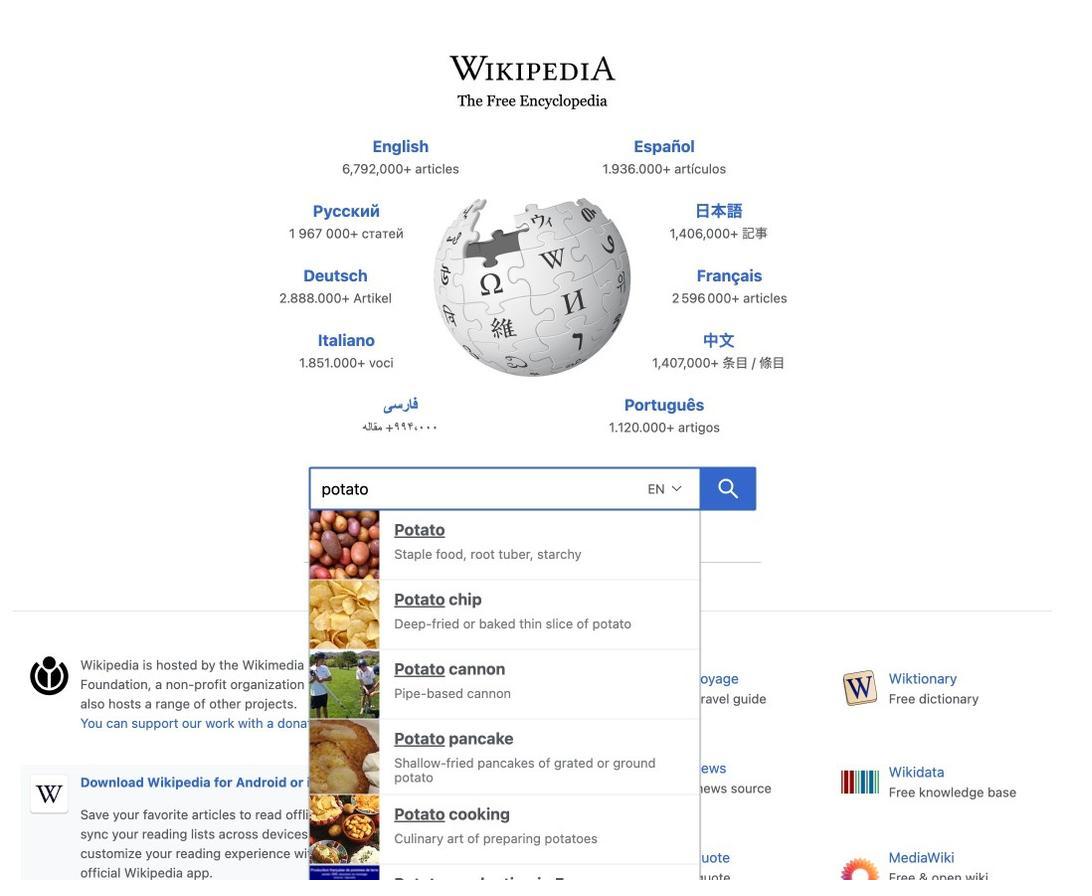 Task type: vqa. For each thing, say whether or not it's contained in the screenshot.
Other Projects element
yes



Task type: describe. For each thing, give the bounding box(es) containing it.
other projects element
[[377, 655, 1053, 881]]



Task type: locate. For each thing, give the bounding box(es) containing it.
None search field
[[309, 467, 701, 511]]

top languages element
[[258, 134, 808, 458]]

None search field
[[264, 462, 801, 881]]



